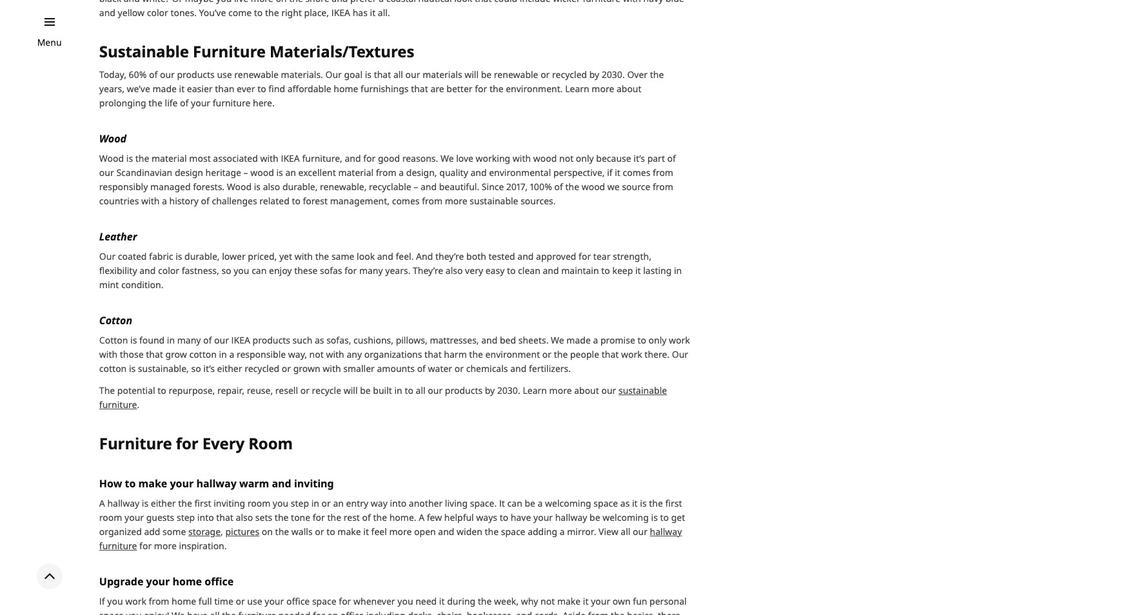 Task type: vqa. For each thing, say whether or not it's contained in the screenshot.
recycled in Cotton Cotton is found in many of our IKEA products such as sofas, cushions, pillows, mattresses, and bed sheets. We made a promise to only work with those that grow cotton in a responsible way, not with any organizations that harm the environment or the people that work there. Our cotton is sustainable, so it's either recycled or grown with smaller amounts of water or chemicals and fertilizers.
yes



Task type: describe. For each thing, give the bounding box(es) containing it.
of up the we've
[[149, 69, 158, 81]]

1 renewable from the left
[[234, 69, 279, 81]]

from down the part
[[653, 167, 674, 179]]

only inside cotton cotton is found in many of our ikea products such as sofas, cushions, pillows, mattresses, and bed sheets. we made a promise to only work with those that grow cotton in a responsible way, not with any organizations that harm the environment or the people that work there. our cotton is sustainable, so it's either recycled or grown with smaller amounts of water or chemicals and fertilizers.
[[649, 334, 667, 347]]

by inside "today, 60% of our products use renewable materials. our goal is that all our materials will be renewable or recycled by 2030. over the years, we've made it easier than ever to find affordable home furnishings that are better for the environment. learn more about prolonging the life of your furniture"
[[590, 69, 600, 81]]

our inside cotton cotton is found in many of our ikea products such as sofas, cushions, pillows, mattresses, and bed sheets. we made a promise to only work with those that grow cotton in a responsible way, not with any organizations that harm the environment or the people that work there. our cotton is sustainable, so it's either recycled or grown with smaller amounts of water or chemicals and fertilizers.
[[214, 334, 229, 347]]

that down promise
[[602, 349, 619, 361]]

a down managed
[[162, 195, 167, 207]]

and left bed
[[482, 334, 498, 347]]

of right 100%
[[555, 181, 563, 193]]

reasons.
[[403, 153, 438, 165]]

1 vertical spatial cotton
[[99, 363, 127, 375]]

bed
[[500, 334, 516, 347]]

to down the tear
[[602, 265, 610, 277]]

materials. our
[[281, 69, 342, 81]]

we
[[608, 181, 620, 193]]

the
[[99, 385, 115, 397]]

maintain
[[562, 265, 599, 277]]

and
[[416, 251, 433, 263]]

2 first from the left
[[666, 498, 683, 510]]

not inside upgrade your home office if you work from home full time or use your office space for whenever you need it during the week, why not make it your own fun personal space you enjoy! we have all the furniture needed for an office including
[[541, 596, 555, 608]]

1 vertical spatial home
[[173, 575, 202, 589]]

needed
[[279, 610, 311, 616]]

1 horizontal spatial –
[[414, 181, 418, 193]]

to down amounts
[[405, 385, 414, 397]]

durable, inside wood wood is the material most associated with ikea furniture, and for good reasons. we love working with wood not only because it's part of our scandinavian design heritage – wood is an excellent material from a design, quality and environmental perspective, if it comes from responsibly managed forests. wood is also durable, renewable, recyclable – and beautiful. since 2017, 100% of the wood we source from countries with a history of challenges related to forest management, comes from more sustainable sources.
[[283, 181, 318, 193]]

of right the part
[[668, 153, 676, 165]]

our inside leather our coated fabric is durable, lower priced, yet with the same look and feel. and they're both tested and approved for tear strength, flexibility and color fastness, so you can enjoy these sofas for many years. they're also very easy to clean and maintain to keep it lasting in mint condition.
[[99, 251, 116, 263]]

not inside wood wood is the material most associated with ikea furniture, and for good reasons. we love working with wood not only because it's part of our scandinavian design heritage – wood is an excellent material from a design, quality and environmental perspective, if it comes from responsibly managed forests. wood is also durable, renewable, recyclable – and beautiful. since 2017, 100% of the wood we source from countries with a history of challenges related to forest management, comes from more sustainable sources.
[[560, 153, 574, 165]]

2017,
[[507, 181, 528, 193]]

0 horizontal spatial by
[[485, 385, 495, 397]]

or inside "today, 60% of our products use renewable materials. our goal is that all our materials will be renewable or recycled by 2030. over the years, we've made it easier than ever to find affordable home furnishings that are better for the environment. learn more about prolonging the life of your furniture"
[[541, 69, 550, 81]]

good
[[378, 153, 400, 165]]

our inside cotton cotton is found in many of our ikea products such as sofas, cushions, pillows, mattresses, and bed sheets. we made a promise to only work with those that grow cotton in a responsible way, not with any organizations that harm the environment or the people that work there. our cotton is sustainable, so it's either recycled or grown with smaller amounts of water or chemicals and fertilizers.
[[672, 349, 689, 361]]

more down fertilizers.
[[550, 385, 572, 397]]

from inside upgrade your home office if you work from home full time or use your office space for whenever you need it during the week, why not make it your own fun personal space you enjoy! we have all the furniture needed for an office including
[[149, 596, 169, 608]]

our down promise
[[602, 385, 617, 397]]

about inside "today, 60% of our products use renewable materials. our goal is that all our materials will be renewable or recycled by 2030. over the years, we've made it easier than ever to find affordable home furnishings that are better for the environment. learn more about prolonging the life of your furniture"
[[617, 83, 642, 95]]

2 horizontal spatial wood
[[582, 181, 606, 193]]

that up water
[[425, 349, 442, 361]]

goal
[[344, 69, 363, 81]]

with down sofas,
[[326, 349, 345, 361]]

that inside a hallway is either the first inviting room you step in or an entry way into another living space. it can be a welcoming space as it is the first room your guests step into that also sets the tone for the rest of the home. a few helpful ways to have your hallway be welcoming is to get organized add some
[[216, 512, 234, 524]]

be left "built"
[[360, 385, 371, 397]]

sheets.
[[519, 334, 549, 347]]

countries
[[99, 195, 139, 207]]

hallway left warm
[[196, 477, 237, 491]]

be up mirror.
[[590, 512, 601, 524]]

wood wood is the material most associated with ikea furniture, and for good reasons. we love working with wood not only because it's part of our scandinavian design heritage – wood is an excellent material from a design, quality and environmental perspective, if it comes from responsibly managed forests. wood is also durable, renewable, recyclable – and beautiful. since 2017, 100% of the wood we source from countries with a history of challenges related to forest management, comes from more sustainable sources.
[[99, 132, 676, 207]]

and down approved
[[543, 265, 559, 277]]

here .
[[253, 97, 279, 109]]

for left whenever at the bottom left of the page
[[339, 596, 351, 608]]

easy
[[486, 265, 505, 277]]

2 vertical spatial products
[[445, 385, 483, 397]]

lasting
[[644, 265, 672, 277]]

your up the guests
[[170, 477, 194, 491]]

recycle
[[312, 385, 341, 397]]

all right view
[[621, 526, 631, 538]]

1 vertical spatial into
[[197, 512, 214, 524]]

mint
[[99, 279, 119, 291]]

you up space you
[[107, 596, 123, 608]]

0 vertical spatial .
[[272, 97, 275, 109]]

hallway down how at the bottom left of the page
[[107, 498, 140, 510]]

or down harm
[[455, 363, 464, 375]]

of right life
[[180, 97, 189, 109]]

for inside wood wood is the material most associated with ikea furniture, and for good reasons. we love working with wood not only because it's part of our scandinavian design heritage – wood is an excellent material from a design, quality and environmental perspective, if it comes from responsibly managed forests. wood is also durable, renewable, recyclable – and beautiful. since 2017, 100% of the wood we source from countries with a history of challenges related to forest management, comes from more sustainable sources.
[[364, 153, 376, 165]]

of down the forests.
[[201, 195, 210, 207]]

a inside a hallway is either the first inviting room you step in or an entry way into another living space. it can be a welcoming space as it is the first room your guests step into that also sets the tone for the rest of the home. a few helpful ways to have your hallway be welcoming is to get organized add some
[[538, 498, 543, 510]]

our up life
[[160, 69, 175, 81]]

way,
[[288, 349, 307, 361]]

any
[[347, 349, 362, 361]]

ways
[[477, 512, 498, 524]]

a up people
[[593, 334, 598, 347]]

your up needed
[[265, 596, 284, 608]]

we've
[[127, 83, 150, 95]]

to right how at the bottom left of the page
[[125, 477, 136, 491]]

with down managed
[[141, 195, 160, 207]]

keep
[[613, 265, 633, 277]]

including
[[366, 610, 406, 616]]

or inside upgrade your home office if you work from home full time or use your office space for whenever you need it during the week, why not make it your own fun personal space you enjoy! we have all the furniture needed for an office including
[[236, 596, 245, 608]]

your up adding
[[534, 512, 553, 524]]

it inside a hallway is either the first inviting room you step in or an entry way into another living space. it can be a welcoming space as it is the first room your guests step into that also sets the tone for the rest of the home. a few helpful ways to have your hallway be welcoming is to get organized add some
[[633, 498, 638, 510]]

lower
[[222, 251, 246, 263]]

more down some
[[154, 540, 177, 552]]

and right warm
[[272, 477, 292, 491]]

organized
[[99, 526, 142, 538]]

sustainable furniture link
[[99, 385, 668, 411]]

or inside a hallway is either the first inviting room you step in or an entry way into another living space. it can be a welcoming space as it is the first room your guests step into that also sets the tone for the rest of the home. a few helpful ways to have your hallway be welcoming is to get organized add some
[[322, 498, 331, 510]]

these
[[294, 265, 318, 277]]

material most
[[152, 153, 211, 165]]

with inside leather our coated fabric is durable, lower priced, yet with the same look and feel. and they're both tested and approved for tear strength, flexibility and color fastness, so you can enjoy these sofas for many years. they're also very easy to clean and maintain to keep it lasting in mint condition.
[[295, 251, 313, 263]]

be inside "today, 60% of our products use renewable materials. our goal is that all our materials will be renewable or recycled by 2030. over the years, we've made it easier than ever to find affordable home furnishings that are better for the environment. learn more about prolonging the life of your furniture"
[[481, 69, 492, 81]]

a left responsible
[[229, 349, 234, 361]]

hallway inside hallway furniture
[[650, 526, 682, 538]]

of up repurpose, on the left of page
[[203, 334, 212, 347]]

made inside "today, 60% of our products use renewable materials. our goal is that all our materials will be renewable or recycled by 2030. over the years, we've made it easier than ever to find affordable home furnishings that are better for the environment. learn more about prolonging the life of your furniture"
[[153, 83, 177, 95]]

organizations
[[364, 349, 422, 361]]

menu
[[37, 36, 62, 48]]

in right "built"
[[395, 385, 403, 397]]

many inside cotton cotton is found in many of our ikea products such as sofas, cushions, pillows, mattresses, and bed sheets. we made a promise to only work with those that grow cotton in a responsible way, not with any organizations that harm the environment or the people that work there. our cotton is sustainable, so it's either recycled or grown with smaller amounts of water or chemicals and fertilizers.
[[177, 334, 201, 347]]

so inside cotton cotton is found in many of our ikea products such as sofas, cushions, pillows, mattresses, and bed sheets. we made a promise to only work with those that grow cotton in a responsible way, not with any organizations that harm the environment or the people that work there. our cotton is sustainable, so it's either recycled or grown with smaller amounts of water or chemicals and fertilizers.
[[191, 363, 201, 375]]

ikea inside cotton cotton is found in many of our ikea products such as sofas, cushions, pillows, mattresses, and bed sheets. we made a promise to only work with those that grow cotton in a responsible way, not with any organizations that harm the environment or the people that work there. our cotton is sustainable, so it's either recycled or grown with smaller amounts of water or chemicals and fertilizers.
[[231, 334, 250, 347]]

menu button
[[37, 35, 62, 50]]

100%
[[530, 181, 552, 193]]

storage link
[[188, 526, 221, 538]]

furniture inside "today, 60% of our products use renewable materials. our goal is that all our materials will be renewable or recycled by 2030. over the years, we've made it easier than ever to find affordable home furnishings that are better for the environment. learn more about prolonging the life of your furniture"
[[213, 97, 251, 109]]

durable, inside leather our coated fabric is durable, lower priced, yet with the same look and feel. and they're both tested and approved for tear strength, flexibility and color fastness, so you can enjoy these sofas for many years. they're also very easy to clean and maintain to keep it lasting in mint condition.
[[185, 251, 220, 263]]

furniture inside hallway furniture
[[99, 540, 137, 552]]

1 first from the left
[[195, 498, 211, 510]]

can inside leather our coated fabric is durable, lower priced, yet with the same look and feel. and they're both tested and approved for tear strength, flexibility and color fastness, so you can enjoy these sofas for many years. they're also very easy to clean and maintain to keep it lasting in mint condition.
[[252, 265, 267, 277]]

it's inside cotton cotton is found in many of our ikea products such as sofas, cushions, pillows, mattresses, and bed sheets. we made a promise to only work with those that grow cotton in a responsible way, not with any organizations that harm the environment or the people that work there. our cotton is sustainable, so it's either recycled or grown with smaller amounts of water or chemicals and fertilizers.
[[203, 363, 215, 375]]

some
[[163, 526, 186, 538]]

all inside "today, 60% of our products use renewable materials. our goal is that all our materials will be renewable or recycled by 2030. over the years, we've made it easier than ever to find affordable home furnishings that are better for the environment. learn more about prolonging the life of your furniture"
[[394, 69, 403, 81]]

and up beautiful. since
[[471, 167, 487, 179]]

of inside a hallway is either the first inviting room you step in or an entry way into another living space. it can be a welcoming space as it is the first room your guests step into that also sets the tone for the rest of the home. a few helpful ways to have your hallway be welcoming is to get organized add some
[[362, 512, 371, 524]]

color
[[158, 265, 179, 277]]

ever
[[237, 83, 255, 95]]

or right walls
[[315, 526, 324, 538]]

love
[[456, 153, 474, 165]]

fabric
[[149, 251, 173, 263]]

more down home.
[[389, 526, 412, 538]]

repair,
[[217, 385, 245, 397]]

your up enjoy! we
[[146, 575, 170, 589]]

sets
[[255, 512, 272, 524]]

warm
[[239, 477, 269, 491]]

the potential to repurpose, repair, reuse, resell or recycle will be built in to all our products by 2030. learn more about our
[[99, 385, 619, 397]]

or up fertilizers.
[[543, 349, 552, 361]]

guests
[[146, 512, 174, 524]]

0 horizontal spatial office
[[205, 575, 234, 589]]

get
[[672, 512, 686, 524]]

furnishings that
[[361, 83, 428, 95]]

home inside "today, 60% of our products use renewable materials. our goal is that all our materials will be renewable or recycled by 2030. over the years, we've made it easier than ever to find affordable home furnishings that are better for the environment. learn more about prolonging the life of your furniture"
[[334, 83, 358, 95]]

0 vertical spatial wood
[[534, 153, 557, 165]]

1 vertical spatial a
[[419, 512, 425, 524]]

1 vertical spatial comes
[[392, 195, 420, 207]]

part
[[648, 153, 665, 165]]

1 vertical spatial wood
[[251, 167, 274, 179]]

for down same
[[345, 265, 357, 277]]

space inside upgrade your home office if you work from home full time or use your office space for whenever you need it during the week, why not make it your own fun personal space you enjoy! we have all the furniture needed for an office including
[[312, 596, 337, 608]]

1 horizontal spatial comes
[[623, 167, 651, 179]]

is inside "today, 60% of our products use renewable materials. our goal is that all our materials will be renewable or recycled by 2030. over the years, we've made it easier than ever to find affordable home furnishings that are better for the environment. learn more about prolonging the life of your furniture"
[[365, 69, 372, 81]]

0 horizontal spatial room
[[99, 512, 122, 524]]

helpful
[[445, 512, 474, 524]]

1 vertical spatial office
[[287, 596, 310, 608]]

2030. inside "today, 60% of our products use renewable materials. our goal is that all our materials will be renewable or recycled by 2030. over the years, we've made it easier than ever to find affordable home furnishings that are better for the environment. learn more about prolonging the life of your furniture"
[[602, 69, 625, 81]]

it
[[499, 498, 505, 510]]

to down sustainable,
[[158, 385, 166, 397]]

people
[[571, 349, 600, 361]]

for down add on the bottom of page
[[139, 540, 152, 552]]

full
[[199, 596, 212, 608]]

in up repair, on the bottom
[[219, 349, 227, 361]]

not inside cotton cotton is found in many of our ikea products such as sofas, cushions, pillows, mattresses, and bed sheets. we made a promise to only work with those that grow cotton in a responsible way, not with any organizations that harm the environment or the people that work there. our cotton is sustainable, so it's either recycled or grown with smaller amounts of water or chemicals and fertilizers.
[[310, 349, 324, 361]]

add
[[144, 526, 160, 538]]

if
[[99, 596, 105, 608]]

tone
[[291, 512, 311, 524]]

with up recycle
[[323, 363, 341, 375]]

storage
[[188, 526, 221, 538]]

pictures link
[[226, 526, 260, 538]]

0 horizontal spatial will
[[344, 385, 358, 397]]

the inside leather our coated fabric is durable, lower priced, yet with the same look and feel. and they're both tested and approved for tear strength, flexibility and color fastness, so you can enjoy these sofas for many years. they're also very easy to clean and maintain to keep it lasting in mint condition.
[[315, 251, 329, 263]]

and up condition.
[[140, 265, 156, 277]]

from down design,
[[422, 195, 443, 207]]

open
[[414, 526, 436, 538]]

sustainable furniture
[[99, 385, 668, 411]]

0 vertical spatial make
[[138, 477, 167, 491]]

0 horizontal spatial about
[[575, 385, 599, 397]]

and up material
[[345, 153, 361, 165]]

grown
[[294, 363, 321, 375]]

our right view
[[633, 526, 648, 538]]

more inside "today, 60% of our products use renewable materials. our goal is that all our materials will be renewable or recycled by 2030. over the years, we've made it easier than ever to find affordable home furnishings that are better for the environment. learn more about prolonging the life of your furniture"
[[592, 83, 615, 95]]

to down it
[[500, 512, 509, 524]]

1 vertical spatial wood
[[99, 153, 124, 165]]

and down design,
[[421, 181, 437, 193]]

1 vertical spatial make
[[338, 526, 361, 538]]

that inside "today, 60% of our products use renewable materials. our goal is that all our materials will be renewable or recycled by 2030. over the years, we've made it easier than ever to find affordable home furnishings that are better for the environment. learn more about prolonging the life of your furniture"
[[374, 69, 391, 81]]

for more inspiration.
[[137, 540, 232, 552]]

or right resell
[[301, 385, 310, 397]]

inviting inside a hallway is either the first inviting room you step in or an entry way into another living space. it can be a welcoming space as it is the first room your guests step into that also sets the tone for the rest of the home. a few helpful ways to have your hallway be welcoming is to get organized add some
[[214, 498, 245, 510]]

with up environmental
[[513, 153, 531, 165]]

today, 60%
[[99, 69, 147, 81]]

because
[[597, 153, 632, 165]]

and up the clean
[[518, 251, 534, 263]]

home.
[[390, 512, 417, 524]]

make inside upgrade your home office if you work from home full time or use your office space for whenever you need it during the week, why not make it your own fun personal space you enjoy! we have all the furniture needed for an office including
[[558, 596, 581, 608]]

for right needed
[[313, 610, 325, 616]]

your up organized
[[125, 512, 144, 524]]

1 vertical spatial space
[[501, 526, 526, 538]]

every
[[202, 433, 245, 454]]

can inside a hallway is either the first inviting room you step in or an entry way into another living space. it can be a welcoming space as it is the first room your guests step into that also sets the tone for the rest of the home. a few helpful ways to have your hallway be welcoming is to get organized add some
[[508, 498, 523, 510]]

1 vertical spatial step
[[177, 512, 195, 524]]

own
[[613, 596, 631, 608]]

during
[[447, 596, 476, 608]]

0 vertical spatial into
[[390, 498, 407, 510]]

environmental
[[489, 167, 551, 179]]

and down few
[[438, 526, 455, 538]]

our inside wood wood is the material most associated with ikea furniture, and for good reasons. we love working with wood not only because it's part of our scandinavian design heritage – wood is an excellent material from a design, quality and environmental perspective, if it comes from responsibly managed forests. wood is also durable, renewable, recyclable – and beautiful. since 2017, 100% of the wood we source from countries with a history of challenges related to forest management, comes from more sustainable sources.
[[99, 167, 114, 179]]

over
[[628, 69, 648, 81]]

1 horizontal spatial work
[[622, 349, 643, 361]]

pictures
[[226, 526, 260, 538]]

for up maintain
[[579, 251, 591, 263]]

we inside wood wood is the material most associated with ikea furniture, and for good reasons. we love working with wood not only because it's part of our scandinavian design heritage – wood is an excellent material from a design, quality and environmental perspective, if it comes from responsibly managed forests. wood is also durable, renewable, recyclable – and beautiful. since 2017, 100% of the wood we source from countries with a history of challenges related to forest management, comes from more sustainable sources.
[[441, 153, 454, 165]]

you inside leather our coated fabric is durable, lower priced, yet with the same look and feel. and they're both tested and approved for tear strength, flexibility and color fastness, so you can enjoy these sofas for many years. they're also very easy to clean and maintain to keep it lasting in mint condition.
[[234, 265, 249, 277]]

flexibility
[[99, 265, 137, 277]]

beautiful. since
[[439, 181, 504, 193]]

sustainable,
[[138, 363, 189, 375]]

amounts
[[377, 363, 415, 375]]

inspiration.
[[179, 540, 227, 552]]

0 horizontal spatial a
[[99, 498, 105, 510]]

they're
[[413, 265, 444, 277]]

fastness,
[[182, 265, 219, 277]]

better
[[447, 83, 473, 95]]

2 vertical spatial home
[[172, 596, 196, 608]]

to left get
[[661, 512, 669, 524]]

working
[[476, 153, 511, 165]]

our up furnishings that
[[406, 69, 421, 81]]

0 vertical spatial cotton
[[189, 349, 217, 361]]

entry
[[346, 498, 369, 510]]



Task type: locate. For each thing, give the bounding box(es) containing it.
furniture inside sustainable furniture
[[99, 399, 137, 411]]

space left adding
[[501, 526, 526, 538]]

use inside upgrade your home office if you work from home full time or use your office space for whenever you need it during the week, why not make it your own fun personal space you enjoy! we have all the furniture needed for an office including
[[247, 596, 262, 608]]

fertilizers.
[[529, 363, 571, 375]]

you left need
[[398, 596, 413, 608]]

make
[[138, 477, 167, 491], [338, 526, 361, 538], [558, 596, 581, 608]]

sources.
[[521, 195, 556, 207]]

0 vertical spatial will
[[465, 69, 479, 81]]

view
[[599, 526, 619, 538]]

comes down recyclable
[[392, 195, 420, 207]]

0 horizontal spatial our
[[99, 251, 116, 263]]

1 horizontal spatial welcoming
[[603, 512, 649, 524]]

as inside a hallway is either the first inviting room you step in or an entry way into another living space. it can be a welcoming space as it is the first room your guests step into that also sets the tone for the rest of the home. a few helpful ways to have your hallway be welcoming is to get organized add some
[[621, 498, 630, 510]]

recycled inside cotton cotton is found in many of our ikea products such as sofas, cushions, pillows, mattresses, and bed sheets. we made a promise to only work with those that grow cotton in a responsible way, not with any organizations that harm the environment or the people that work there. our cotton is sustainable, so it's either recycled or grown with smaller amounts of water or chemicals and fertilizers.
[[245, 363, 280, 375]]

it inside "today, 60% of our products use renewable materials. our goal is that all our materials will be renewable or recycled by 2030. over the years, we've made it easier than ever to find affordable home furnishings that are better for the environment. learn more about prolonging the life of your furniture"
[[179, 83, 185, 95]]

that up ","
[[216, 512, 234, 524]]

will
[[465, 69, 479, 81], [344, 385, 358, 397]]

0 vertical spatial step
[[291, 498, 309, 510]]

2 horizontal spatial make
[[558, 596, 581, 608]]

to right easy in the left of the page
[[507, 265, 516, 277]]

1 horizontal spatial products
[[253, 334, 290, 347]]

you inside a hallway is either the first inviting room you step in or an entry way into another living space. it can be a welcoming space as it is the first room your guests step into that also sets the tone for the rest of the home. a few helpful ways to have your hallway be welcoming is to get organized add some
[[273, 498, 289, 510]]

our right there.
[[672, 349, 689, 361]]

associated with
[[213, 153, 279, 165]]

0 vertical spatial office
[[205, 575, 234, 589]]

1 vertical spatial it's
[[203, 363, 215, 375]]

1 horizontal spatial renewable
[[494, 69, 539, 81]]

–
[[244, 167, 248, 179], [414, 181, 418, 193]]

wood up responsibly
[[99, 153, 124, 165]]

furniture
[[193, 40, 266, 62]]

0 vertical spatial only
[[576, 153, 594, 165]]

0 horizontal spatial first
[[195, 498, 211, 510]]

2030. left over on the right top of page
[[602, 69, 625, 81]]

not right why
[[541, 596, 555, 608]]

0 horizontal spatial –
[[244, 167, 248, 179]]

mattresses,
[[430, 334, 479, 347]]

1 vertical spatial welcoming
[[603, 512, 649, 524]]

than
[[215, 83, 235, 95]]

1 horizontal spatial wood
[[534, 153, 557, 165]]

our
[[99, 251, 116, 263], [672, 349, 689, 361]]

forest
[[303, 195, 328, 207]]

1 vertical spatial products
[[253, 334, 290, 347]]

2 vertical spatial work
[[125, 596, 146, 608]]

welcoming
[[545, 498, 592, 510], [603, 512, 649, 524]]

inviting down how to make your hallway warm and inviting
[[214, 498, 245, 510]]

1 horizontal spatial room
[[248, 498, 271, 510]]

0 horizontal spatial as
[[315, 334, 324, 347]]

to
[[258, 83, 266, 95], [292, 195, 301, 207], [507, 265, 516, 277], [602, 265, 610, 277], [638, 334, 647, 347], [158, 385, 166, 397], [405, 385, 414, 397], [125, 477, 136, 491], [500, 512, 509, 524], [661, 512, 669, 524], [327, 526, 335, 538]]

furniture for
[[99, 433, 198, 454]]

many down look
[[359, 265, 383, 277]]

0 horizontal spatial welcoming
[[545, 498, 592, 510]]

an inside upgrade your home office if you work from home full time or use your office space for whenever you need it during the week, why not make it your own fun personal space you enjoy! we have all the furniture needed for an office including
[[328, 610, 338, 616]]

of
[[149, 69, 158, 81], [180, 97, 189, 109], [668, 153, 676, 165], [555, 181, 563, 193], [201, 195, 210, 207], [203, 334, 212, 347], [417, 363, 426, 375], [362, 512, 371, 524]]

0 vertical spatial our
[[99, 251, 116, 263]]

sustainable inside sustainable furniture
[[619, 385, 668, 397]]

sustainable down beautiful. since
[[470, 195, 519, 207]]

ikea inside wood wood is the material most associated with ikea furniture, and for good reasons. we love working with wood not only because it's part of our scandinavian design heritage – wood is an excellent material from a design, quality and environmental perspective, if it comes from responsibly managed forests. wood is also durable, renewable, recyclable – and beautiful. since 2017, 100% of the wood we source from countries with a history of challenges related to forest management, comes from more sustainable sources.
[[281, 153, 300, 165]]

0 vertical spatial by
[[590, 69, 600, 81]]

reuse,
[[247, 385, 273, 397]]

it's left the part
[[634, 153, 645, 165]]

space left whenever at the bottom left of the page
[[312, 596, 337, 608]]

from right 'source'
[[653, 181, 674, 193]]

all inside upgrade your home office if you work from home full time or use your office space for whenever you need it during the week, why not make it your own fun personal space you enjoy! we have all the furniture needed for an office including
[[210, 610, 220, 616]]

office down whenever at the bottom left of the page
[[341, 610, 364, 616]]

0 horizontal spatial sustainable
[[470, 195, 519, 207]]

space you
[[99, 610, 142, 616]]

with up these
[[295, 251, 313, 263]]

source
[[622, 181, 651, 193]]

a up recyclable
[[399, 167, 404, 179]]

be right it
[[525, 498, 536, 510]]

2030. left learn
[[498, 385, 521, 397]]

time
[[214, 596, 234, 608]]

and down environment
[[511, 363, 527, 375]]

home
[[334, 83, 358, 95], [173, 575, 202, 589], [172, 596, 196, 608]]

only inside wood wood is the material most associated with ikea furniture, and for good reasons. we love working with wood not only because it's part of our scandinavian design heritage – wood is an excellent material from a design, quality and environmental perspective, if it comes from responsibly managed forests. wood is also durable, renewable, recyclable – and beautiful. since 2017, 100% of the wood we source from countries with a history of challenges related to forest management, comes from more sustainable sources.
[[576, 153, 594, 165]]

living
[[445, 498, 468, 510]]

renewable up environment. learn
[[494, 69, 539, 81]]

0 vertical spatial can
[[252, 265, 267, 277]]

scandinavian
[[116, 167, 172, 179]]

1 vertical spatial .
[[137, 399, 144, 411]]

0 horizontal spatial also
[[236, 512, 253, 524]]

0 vertical spatial room
[[248, 498, 271, 510]]

for right better
[[475, 83, 487, 95]]

1 horizontal spatial .
[[272, 97, 275, 109]]

many inside leather our coated fabric is durable, lower priced, yet with the same look and feel. and they're both tested and approved for tear strength, flexibility and color fastness, so you can enjoy these sofas for many years. they're also very easy to clean and maintain to keep it lasting in mint condition.
[[359, 265, 383, 277]]

0 vertical spatial space
[[594, 498, 618, 510]]

be right materials
[[481, 69, 492, 81]]

it inside upgrade your home office if you work from home full time or use your office space for whenever you need it during the week, why not make it your own fun personal space you enjoy! we have all the furniture needed for an office including
[[439, 596, 445, 608]]

sustainable down there.
[[619, 385, 668, 397]]

space
[[594, 498, 618, 510], [501, 526, 526, 538], [312, 596, 337, 608]]

that up furnishings that
[[374, 69, 391, 81]]

also inside a hallway is either the first inviting room you step in or an entry way into another living space. it can be a welcoming space as it is the first room your guests step into that also sets the tone for the rest of the home. a few helpful ways to have your hallway be welcoming is to get organized add some
[[236, 512, 253, 524]]

an inside wood wood is the material most associated with ikea furniture, and for good reasons. we love working with wood not only because it's part of our scandinavian design heritage – wood is an excellent material from a design, quality and environmental perspective, if it comes from responsibly managed forests. wood is also durable, renewable, recyclable – and beautiful. since 2017, 100% of the wood we source from countries with a history of challenges related to forest management, comes from more sustainable sources.
[[286, 167, 296, 179]]

2 vertical spatial office
[[341, 610, 364, 616]]

furniture down than
[[213, 97, 251, 109]]

1 vertical spatial our
[[672, 349, 689, 361]]

to left forest
[[292, 195, 301, 207]]

it inside leather our coated fabric is durable, lower priced, yet with the same look and feel. and they're both tested and approved for tear strength, flexibility and color fastness, so you can enjoy these sofas for many years. they're also very easy to clean and maintain to keep it lasting in mint condition.
[[636, 265, 641, 277]]

tear
[[594, 251, 611, 263]]

there.
[[645, 349, 670, 361]]

our down water
[[428, 385, 443, 397]]

room
[[249, 433, 293, 454]]

managed
[[150, 181, 191, 193]]

about down over on the right top of page
[[617, 83, 642, 95]]

,
[[221, 526, 223, 538]]

products
[[177, 69, 215, 81], [253, 334, 290, 347], [445, 385, 483, 397]]

in up grow
[[167, 334, 175, 347]]

our up responsibly
[[99, 167, 114, 179]]

1 vertical spatial sustainable
[[619, 385, 668, 397]]

furniture,
[[302, 153, 343, 165]]

cushions,
[[354, 334, 394, 347]]

have inside upgrade your home office if you work from home full time or use your office space for whenever you need it during the week, why not make it your own fun personal space you enjoy! we have all the furniture needed for an office including
[[187, 610, 208, 616]]

look
[[357, 251, 375, 263]]

to right walls
[[327, 526, 335, 538]]

– down the associated with at left
[[244, 167, 248, 179]]

0 horizontal spatial .
[[137, 399, 144, 411]]

1 vertical spatial so
[[191, 363, 201, 375]]

products inside cotton cotton is found in many of our ikea products such as sofas, cushions, pillows, mattresses, and bed sheets. we made a promise to only work with those that grow cotton in a responsible way, not with any organizations that harm the environment or the people that work there. our cotton is sustainable, so it's either recycled or grown with smaller amounts of water or chemicals and fertilizers.
[[253, 334, 290, 347]]

condition.
[[121, 279, 164, 291]]

0 horizontal spatial ikea
[[231, 334, 250, 347]]

products up "easier" on the top of page
[[177, 69, 215, 81]]

of left water
[[417, 363, 426, 375]]

2 renewable from the left
[[494, 69, 539, 81]]

into up home.
[[390, 498, 407, 510]]

either inside cotton cotton is found in many of our ikea products such as sofas, cushions, pillows, mattresses, and bed sheets. we made a promise to only work with those that grow cotton in a responsible way, not with any organizations that harm the environment or the people that work there. our cotton is sustainable, so it's either recycled or grown with smaller amounts of water or chemicals and fertilizers.
[[217, 363, 242, 375]]

leather
[[99, 230, 137, 244]]

promise
[[601, 334, 636, 347]]

sustainable inside wood wood is the material most associated with ikea furniture, and for good reasons. we love working with wood not only because it's part of our scandinavian design heritage – wood is an excellent material from a design, quality and environmental perspective, if it comes from responsibly managed forests. wood is also durable, renewable, recyclable – and beautiful. since 2017, 100% of the wood we source from countries with a history of challenges related to forest management, comes from more sustainable sources.
[[470, 195, 519, 207]]

0 horizontal spatial space
[[312, 596, 337, 608]]

comes
[[623, 167, 651, 179], [392, 195, 420, 207]]

furniture inside upgrade your home office if you work from home full time or use your office space for whenever you need it during the week, why not make it your own fun personal space you enjoy! we have all the furniture needed for an office including
[[238, 610, 276, 616]]

upgrade
[[99, 575, 144, 589]]

inviting
[[294, 477, 334, 491], [214, 498, 245, 510]]

week,
[[494, 596, 519, 608]]

0 horizontal spatial renewable
[[234, 69, 279, 81]]

0 vertical spatial about
[[617, 83, 642, 95]]

wood down the perspective, if it
[[582, 181, 606, 193]]

use
[[217, 69, 232, 81], [247, 596, 262, 608]]

materials/textures
[[270, 40, 415, 62]]

not
[[560, 153, 574, 165], [310, 349, 324, 361], [541, 596, 555, 608]]

both
[[467, 251, 487, 263]]

to inside cotton cotton is found in many of our ikea products such as sofas, cushions, pillows, mattresses, and bed sheets. we made a promise to only work with those that grow cotton in a responsible way, not with any organizations that harm the environment or the people that work there. our cotton is sustainable, so it's either recycled or grown with smaller amounts of water or chemicals and fertilizers.
[[638, 334, 647, 347]]

a left mirror.
[[560, 526, 565, 538]]

2 horizontal spatial office
[[341, 610, 364, 616]]

furniture
[[213, 97, 251, 109], [99, 399, 137, 411], [99, 540, 137, 552], [238, 610, 276, 616]]

room up organized
[[99, 512, 122, 524]]

from down good
[[376, 167, 397, 179]]

either inside a hallway is either the first inviting room you step in or an entry way into another living space. it can be a welcoming space as it is the first room your guests step into that also sets the tone for the rest of the home. a few helpful ways to have your hallway be welcoming is to get organized add some
[[151, 498, 176, 510]]

challenges
[[212, 195, 257, 207]]

0 vertical spatial also
[[263, 181, 280, 193]]

to inside wood wood is the material most associated with ikea furniture, and for good reasons. we love working with wood not only because it's part of our scandinavian design heritage – wood is an excellent material from a design, quality and environmental perspective, if it comes from responsibly managed forests. wood is also durable, renewable, recyclable – and beautiful. since 2017, 100% of the wood we source from countries with a history of challenges related to forest management, comes from more sustainable sources.
[[292, 195, 301, 207]]

same
[[332, 251, 355, 263]]

a down how at the bottom left of the page
[[99, 498, 105, 510]]

1 horizontal spatial sustainable
[[619, 385, 668, 397]]

1 horizontal spatial a
[[419, 512, 425, 524]]

adding
[[528, 526, 558, 538]]

0 horizontal spatial use
[[217, 69, 232, 81]]

1 vertical spatial about
[[575, 385, 599, 397]]

0 vertical spatial use
[[217, 69, 232, 81]]

an left entry
[[333, 498, 344, 510]]

0 horizontal spatial 2030.
[[498, 385, 521, 397]]

2 vertical spatial an
[[328, 610, 338, 616]]

either up repair, on the bottom
[[217, 363, 242, 375]]

0 vertical spatial inviting
[[294, 477, 334, 491]]

space inside a hallway is either the first inviting room you step in or an entry way into another living space. it can be a welcoming space as it is the first room your guests step into that also sets the tone for the rest of the home. a few helpful ways to have your hallway be welcoming is to get organized add some
[[594, 498, 618, 510]]

work inside upgrade your home office if you work from home full time or use your office space for whenever you need it during the week, why not make it your own fun personal space you enjoy! we have all the furniture needed for an office including
[[125, 596, 146, 608]]

inviting up tone
[[294, 477, 334, 491]]

furniture left needed
[[238, 610, 276, 616]]

will up better
[[465, 69, 479, 81]]

hallway up mirror.
[[556, 512, 588, 524]]

1 vertical spatial will
[[344, 385, 358, 397]]

0 vertical spatial as
[[315, 334, 324, 347]]

use inside "today, 60% of our products use renewable materials. our goal is that all our materials will be renewable or recycled by 2030. over the years, we've made it easier than ever to find affordable home furnishings that are better for the environment. learn more about prolonging the life of your furniture"
[[217, 69, 232, 81]]

more inside wood wood is the material most associated with ikea furniture, and for good reasons. we love working with wood not only because it's part of our scandinavian design heritage – wood is an excellent material from a design, quality and environmental perspective, if it comes from responsibly managed forests. wood is also durable, renewable, recyclable – and beautiful. since 2017, 100% of the wood we source from countries with a history of challenges related to forest management, comes from more sustainable sources.
[[445, 195, 468, 207]]

0 vertical spatial made
[[153, 83, 177, 95]]

0 horizontal spatial only
[[576, 153, 594, 165]]

or down "way,"
[[282, 363, 291, 375]]

that down found
[[146, 349, 163, 361]]

1 horizontal spatial only
[[649, 334, 667, 347]]

an inside a hallway is either the first inviting room you step in or an entry way into another living space. it can be a welcoming space as it is the first room your guests step into that also sets the tone for the rest of the home. a few helpful ways to have your hallway be welcoming is to get organized add some
[[333, 498, 344, 510]]

wood down 'prolonging'
[[99, 132, 127, 146]]

1 vertical spatial inviting
[[214, 498, 245, 510]]

or right time
[[236, 596, 245, 608]]

years.
[[385, 265, 411, 277]]

we
[[441, 153, 454, 165], [551, 334, 565, 347]]

recycled inside "today, 60% of our products use renewable materials. our goal is that all our materials will be renewable or recycled by 2030. over the years, we've made it easier than ever to find affordable home furnishings that are better for the environment. learn more about prolonging the life of your furniture"
[[553, 69, 587, 81]]

welcoming up mirror.
[[545, 498, 592, 510]]

1 horizontal spatial make
[[338, 526, 361, 538]]

to up there.
[[638, 334, 647, 347]]

or up environment. learn
[[541, 69, 550, 81]]

water
[[428, 363, 453, 375]]

use up than
[[217, 69, 232, 81]]

also inside leather our coated fabric is durable, lower priced, yet with the same look and feel. and they're both tested and approved for tear strength, flexibility and color fastness, so you can enjoy these sofas for many years. they're also very easy to clean and maintain to keep it lasting in mint condition.
[[446, 265, 463, 277]]

into
[[390, 498, 407, 510], [197, 512, 214, 524]]

1 horizontal spatial ikea
[[281, 153, 300, 165]]

1 horizontal spatial about
[[617, 83, 642, 95]]

1 vertical spatial 2030.
[[498, 385, 521, 397]]

fun
[[633, 596, 648, 608]]

we right sheets.
[[551, 334, 565, 347]]

0 vertical spatial many
[[359, 265, 383, 277]]

0 horizontal spatial it's
[[203, 363, 215, 375]]

as inside cotton cotton is found in many of our ikea products such as sofas, cushions, pillows, mattresses, and bed sheets. we made a promise to only work with those that grow cotton in a responsible way, not with any organizations that harm the environment or the people that work there. our cotton is sustainable, so it's either recycled or grown with smaller amounts of water or chemicals and fertilizers.
[[315, 334, 324, 347]]

first up get
[[666, 498, 683, 510]]

not up the perspective, if it
[[560, 153, 574, 165]]

1 horizontal spatial will
[[465, 69, 479, 81]]

0 horizontal spatial inviting
[[214, 498, 245, 510]]

0 horizontal spatial have
[[187, 610, 208, 616]]

your inside "today, 60% of our products use renewable materials. our goal is that all our materials will be renewable or recycled by 2030. over the years, we've made it easier than ever to find affordable home furnishings that are better for the environment. learn more about prolonging the life of your furniture"
[[191, 97, 210, 109]]

also inside wood wood is the material most associated with ikea furniture, and for good reasons. we love working with wood not only because it's part of our scandinavian design heritage – wood is an excellent material from a design, quality and environmental perspective, if it comes from responsibly managed forests. wood is also durable, renewable, recyclable – and beautiful. since 2017, 100% of the wood we source from countries with a history of challenges related to forest management, comes from more sustainable sources.
[[263, 181, 280, 193]]

home up the full
[[173, 575, 202, 589]]

so inside leather our coated fabric is durable, lower priced, yet with the same look and feel. and they're both tested and approved for tear strength, flexibility and color fastness, so you can enjoy these sofas for many years. they're also very easy to clean and maintain to keep it lasting in mint condition.
[[222, 265, 231, 277]]

0 horizontal spatial durable,
[[185, 251, 220, 263]]

we inside cotton cotton is found in many of our ikea products such as sofas, cushions, pillows, mattresses, and bed sheets. we made a promise to only work with those that grow cotton in a responsible way, not with any organizations that harm the environment or the people that work there. our cotton is sustainable, so it's either recycled or grown with smaller amounts of water or chemicals and fertilizers.
[[551, 334, 565, 347]]

2 cotton from the top
[[99, 334, 128, 347]]

1 horizontal spatial first
[[666, 498, 683, 510]]

can right it
[[508, 498, 523, 510]]

in up walls
[[312, 498, 319, 510]]

be
[[481, 69, 492, 81], [360, 385, 371, 397], [525, 498, 536, 510], [590, 512, 601, 524]]

all right "built"
[[416, 385, 426, 397]]

for inside a hallway is either the first inviting room you step in or an entry way into another living space. it can be a welcoming space as it is the first room your guests step into that also sets the tone for the rest of the home. a few helpful ways to have your hallway be welcoming is to get organized add some
[[313, 512, 325, 524]]

our up flexibility
[[99, 251, 116, 263]]

0 horizontal spatial many
[[177, 334, 201, 347]]

to inside "today, 60% of our products use renewable materials. our goal is that all our materials will be renewable or recycled by 2030. over the years, we've made it easier than ever to find affordable home furnishings that are better for the environment. learn more about prolonging the life of your furniture"
[[258, 83, 266, 95]]

1 horizontal spatial step
[[291, 498, 309, 510]]

from
[[376, 167, 397, 179], [653, 167, 674, 179], [653, 181, 674, 193], [422, 195, 443, 207], [149, 596, 169, 608]]

excellent
[[299, 167, 336, 179]]

0 vertical spatial work
[[669, 334, 691, 347]]

is inside leather our coated fabric is durable, lower priced, yet with the same look and feel. and they're both tested and approved for tear strength, flexibility and color fastness, so you can enjoy these sofas for many years. they're also very easy to clean and maintain to keep it lasting in mint condition.
[[176, 251, 182, 263]]

those
[[120, 349, 144, 361]]

our
[[160, 69, 175, 81], [406, 69, 421, 81], [99, 167, 114, 179], [214, 334, 229, 347], [428, 385, 443, 397], [602, 385, 617, 397], [633, 526, 648, 538]]

in inside a hallway is either the first inviting room you step in or an entry way into another living space. it can be a welcoming space as it is the first room your guests step into that also sets the tone for the rest of the home. a few helpful ways to have your hallway be welcoming is to get organized add some
[[312, 498, 319, 510]]

today, 60% of our products use renewable materials. our goal is that all our materials will be renewable or recycled by 2030. over the years, we've made it easier than ever to find affordable home furnishings that are better for the environment. learn more about prolonging the life of your furniture
[[99, 69, 664, 109]]

more
[[592, 83, 615, 95], [445, 195, 468, 207], [550, 385, 572, 397], [389, 526, 412, 538], [154, 540, 177, 552]]

welcoming up view
[[603, 512, 649, 524]]

or
[[541, 69, 550, 81], [543, 349, 552, 361], [282, 363, 291, 375], [455, 363, 464, 375], [301, 385, 310, 397], [322, 498, 331, 510], [315, 526, 324, 538], [236, 596, 245, 608]]

2 vertical spatial also
[[236, 512, 253, 524]]

home left the full
[[172, 596, 196, 608]]

sofas
[[320, 265, 342, 277]]

an left excellent
[[286, 167, 296, 179]]

1 horizontal spatial use
[[247, 596, 262, 608]]

1 cotton from the top
[[99, 314, 132, 328]]

and up years.
[[377, 251, 394, 263]]

harm
[[444, 349, 467, 361]]

step up some
[[177, 512, 195, 524]]

life
[[165, 97, 178, 109]]

products inside "today, 60% of our products use renewable materials. our goal is that all our materials will be renewable or recycled by 2030. over the years, we've made it easier than ever to find affordable home furnishings that are better for the environment. learn more about prolonging the life of your furniture"
[[177, 69, 215, 81]]

durable, up fastness,
[[185, 251, 220, 263]]

forests.
[[193, 181, 225, 193]]

work up space you
[[125, 596, 146, 608]]

0 vertical spatial wood
[[99, 132, 127, 146]]

0 vertical spatial either
[[217, 363, 242, 375]]

easier
[[187, 83, 213, 95]]

is
[[365, 69, 372, 81], [126, 153, 133, 165], [277, 167, 283, 179], [254, 181, 261, 193], [176, 251, 182, 263], [130, 334, 137, 347], [129, 363, 136, 375], [142, 498, 149, 510], [640, 498, 647, 510], [652, 512, 658, 524]]

2 vertical spatial wood
[[227, 181, 252, 193]]

here
[[253, 97, 272, 109]]

responsible
[[237, 349, 286, 361]]

products down chemicals on the left bottom
[[445, 385, 483, 397]]

enjoy
[[269, 265, 292, 277]]

1 vertical spatial made
[[567, 334, 591, 347]]

1 vertical spatial an
[[333, 498, 344, 510]]

1 horizontal spatial it's
[[634, 153, 645, 165]]

widen
[[457, 526, 483, 538]]

1 vertical spatial recycled
[[245, 363, 280, 375]]

not up the grown
[[310, 349, 324, 361]]

1 vertical spatial we
[[551, 334, 565, 347]]

also up pictures
[[236, 512, 253, 524]]

0 vertical spatial durable,
[[283, 181, 318, 193]]

1 vertical spatial cotton
[[99, 334, 128, 347]]

0 vertical spatial have
[[511, 512, 531, 524]]

1 vertical spatial not
[[310, 349, 324, 361]]

1 vertical spatial have
[[187, 610, 208, 616]]

it
[[179, 83, 185, 95], [636, 265, 641, 277], [633, 498, 638, 510], [364, 526, 369, 538], [439, 596, 445, 608]]

0 horizontal spatial step
[[177, 512, 195, 524]]

1 vertical spatial also
[[446, 265, 463, 277]]

can
[[252, 265, 267, 277], [508, 498, 523, 510]]

materials
[[423, 69, 463, 81]]

1 vertical spatial as
[[621, 498, 630, 510]]

in inside leather our coated fabric is durable, lower priced, yet with the same look and feel. and they're both tested and approved for tear strength, flexibility and color fastness, so you can enjoy these sofas for many years. they're also very easy to clean and maintain to keep it lasting in mint condition.
[[674, 265, 682, 277]]

hallway furniture
[[99, 526, 682, 552]]

to up here
[[258, 83, 266, 95]]

it's inside wood wood is the material most associated with ikea furniture, and for good reasons. we love working with wood not only because it's part of our scandinavian design heritage – wood is an excellent material from a design, quality and environmental perspective, if it comes from responsibly managed forests. wood is also durable, renewable, recyclable – and beautiful. since 2017, 100% of the wood we source from countries with a history of challenges related to forest management, comes from more sustainable sources.
[[634, 153, 645, 165]]

a hallway is either the first inviting room you step in or an entry way into another living space. it can be a welcoming space as it is the first room your guests step into that also sets the tone for the rest of the home. a few helpful ways to have your hallway be welcoming is to get organized add some
[[99, 498, 686, 538]]

ikea up excellent
[[281, 153, 300, 165]]

1 horizontal spatial inviting
[[294, 477, 334, 491]]

for inside "today, 60% of our products use renewable materials. our goal is that all our materials will be renewable or recycled by 2030. over the years, we've made it easier than ever to find affordable home furnishings that are better for the environment. learn more about prolonging the life of your furniture"
[[475, 83, 487, 95]]

made inside cotton cotton is found in many of our ikea products such as sofas, cushions, pillows, mattresses, and bed sheets. we made a promise to only work with those that grow cotton in a responsible way, not with any organizations that harm the environment or the people that work there. our cotton is sustainable, so it's either recycled or grown with smaller amounts of water or chemicals and fertilizers.
[[567, 334, 591, 347]]

so
[[222, 265, 231, 277], [191, 363, 201, 375]]

an right needed
[[328, 610, 338, 616]]

1 horizontal spatial made
[[567, 334, 591, 347]]

have inside a hallway is either the first inviting room you step in or an entry way into another living space. it can be a welcoming space as it is the first room your guests step into that also sets the tone for the rest of the home. a few helpful ways to have your hallway be welcoming is to get organized add some
[[511, 512, 531, 524]]

space up view
[[594, 498, 618, 510]]

cotton up those
[[99, 334, 128, 347]]

space.
[[470, 498, 497, 510]]

by left over on the right top of page
[[590, 69, 600, 81]]

clean
[[518, 265, 541, 277]]

. down potential at the left bottom of the page
[[137, 399, 144, 411]]

1 horizontal spatial have
[[511, 512, 531, 524]]

0 horizontal spatial not
[[310, 349, 324, 361]]

with left those
[[99, 349, 118, 361]]

are
[[431, 83, 444, 95]]

only up the perspective, if it
[[576, 153, 594, 165]]

the
[[650, 69, 664, 81], [490, 83, 504, 95], [149, 97, 163, 109], [135, 153, 149, 165], [566, 181, 580, 193], [315, 251, 329, 263], [469, 349, 483, 361], [554, 349, 568, 361], [178, 498, 192, 510], [649, 498, 663, 510], [275, 512, 289, 524], [328, 512, 341, 524], [373, 512, 387, 524], [275, 526, 289, 538], [485, 526, 499, 538], [478, 596, 492, 608], [222, 610, 236, 616]]

will inside "today, 60% of our products use renewable materials. our goal is that all our materials will be renewable or recycled by 2030. over the years, we've made it easier than ever to find affordable home furnishings that are better for the environment. learn more about prolonging the life of your furniture"
[[465, 69, 479, 81]]

first down how to make your hallway warm and inviting
[[195, 498, 211, 510]]

found
[[139, 334, 165, 347]]

smaller
[[344, 363, 375, 375]]

1 vertical spatial can
[[508, 498, 523, 510]]



